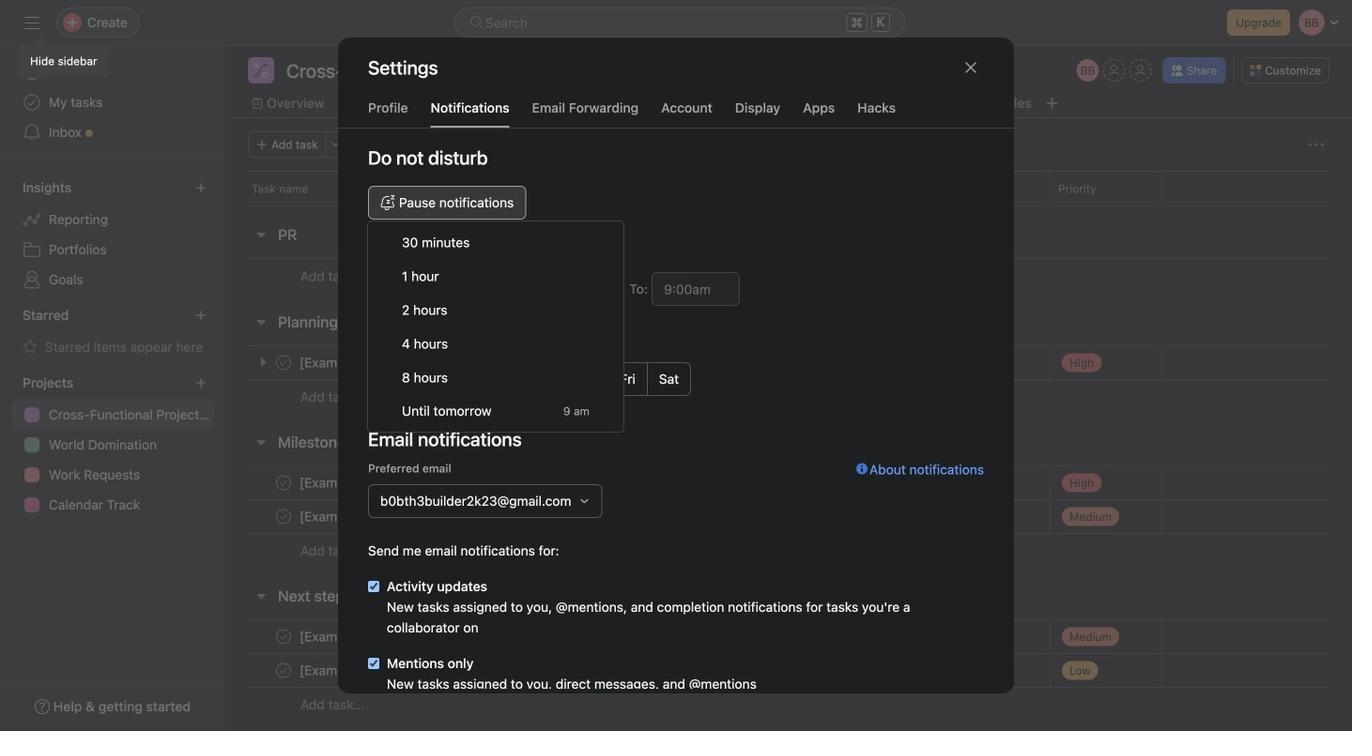 Task type: describe. For each thing, give the bounding box(es) containing it.
mark complete image for task name text box in the the [example] find venue for holiday party cell
[[272, 660, 295, 682]]

header planning tree grid
[[225, 346, 1353, 414]]

header next steps tree grid
[[225, 620, 1353, 722]]

mark complete checkbox for task name text box inside [example] evaluate new email marketing platform "cell"
[[272, 506, 295, 528]]

[example] find venue for holiday party cell
[[225, 654, 827, 689]]

projects element
[[0, 366, 225, 524]]

collapse task list for this group image for mark complete option within the [example] finalize budget cell
[[254, 435, 269, 450]]

hide sidebar image
[[24, 15, 39, 30]]

task name text field for [example] approve campaign copy cell
[[296, 662, 538, 681]]

close this dialog image
[[964, 60, 979, 75]]

insights element
[[0, 171, 225, 299]]

2 collapse task list for this group image from the top
[[254, 315, 269, 330]]

mark complete image for task name text box within the [example] approve campaign copy cell
[[272, 626, 295, 649]]



Task type: vqa. For each thing, say whether or not it's contained in the screenshot.
Task name text box in download airfoil measurements onto USB cell
no



Task type: locate. For each thing, give the bounding box(es) containing it.
2 collapse task list for this group image from the top
[[254, 589, 269, 604]]

settings tab list
[[338, 98, 1015, 129]]

Mark complete checkbox
[[272, 660, 295, 682]]

1 vertical spatial collapse task list for this group image
[[254, 315, 269, 330]]

2 mark complete image from the top
[[272, 506, 295, 528]]

task name text field inside [example] evaluate new email marketing platform "cell"
[[296, 508, 604, 527]]

row
[[225, 171, 1353, 206], [248, 205, 1330, 207], [225, 258, 1353, 294], [225, 380, 1353, 414], [225, 466, 1353, 501], [225, 500, 1353, 534], [225, 534, 1353, 568], [225, 620, 1353, 655], [225, 654, 1353, 689], [225, 688, 1353, 722]]

Mark complete checkbox
[[272, 472, 295, 495], [272, 506, 295, 528], [272, 626, 295, 649]]

starred element
[[0, 299, 225, 366]]

task name text field for [example] finalize budget cell
[[296, 508, 604, 527]]

1 collapse task list for this group image from the top
[[254, 227, 269, 242]]

Task name text field
[[296, 474, 462, 493]]

tooltip
[[19, 39, 109, 77]]

3 task name text field from the top
[[296, 662, 538, 681]]

mark complete image inside [example] approve campaign copy cell
[[272, 626, 295, 649]]

mark complete checkbox for task name text box within the [example] approve campaign copy cell
[[272, 626, 295, 649]]

None checkbox
[[368, 658, 380, 670]]

1 mark complete image from the top
[[272, 472, 295, 495]]

mark complete checkbox inside [example] approve campaign copy cell
[[272, 626, 295, 649]]

1 vertical spatial mark complete image
[[272, 660, 295, 682]]

0 vertical spatial task name text field
[[296, 508, 604, 527]]

global element
[[0, 46, 225, 159]]

mark complete image
[[272, 626, 295, 649], [272, 660, 295, 682]]

1 mark complete image from the top
[[272, 626, 295, 649]]

1 vertical spatial mark complete checkbox
[[272, 506, 295, 528]]

collapse task list for this group image for mark complete option within [example] approve campaign copy cell
[[254, 589, 269, 604]]

collapse task list for this group image
[[254, 435, 269, 450], [254, 589, 269, 604]]

mark complete image inside the [example] find venue for holiday party cell
[[272, 660, 295, 682]]

mark complete image inside [example] finalize budget cell
[[272, 472, 295, 495]]

[example] approve campaign copy cell
[[225, 620, 827, 655]]

0 vertical spatial mark complete image
[[272, 626, 295, 649]]

dialog
[[338, 38, 1015, 732]]

mark complete checkbox for task name text field
[[272, 472, 295, 495]]

0 vertical spatial collapse task list for this group image
[[254, 227, 269, 242]]

[example] evaluate new email marketing platform cell
[[225, 500, 827, 534]]

Task name text field
[[296, 508, 604, 527], [296, 628, 516, 647], [296, 662, 538, 681]]

mark complete checkbox inside [example] evaluate new email marketing platform "cell"
[[272, 506, 295, 528]]

None checkbox
[[368, 581, 380, 593]]

1 vertical spatial mark complete image
[[272, 506, 295, 528]]

1 vertical spatial collapse task list for this group image
[[254, 589, 269, 604]]

3 mark complete checkbox from the top
[[272, 626, 295, 649]]

mark complete image
[[272, 472, 295, 495], [272, 506, 295, 528]]

manage project members image
[[1077, 59, 1100, 82]]

1 collapse task list for this group image from the top
[[254, 435, 269, 450]]

task name text field inside the [example] find venue for holiday party cell
[[296, 662, 538, 681]]

1 vertical spatial task name text field
[[296, 628, 516, 647]]

mark complete image for task name text field
[[272, 472, 295, 495]]

[example] finalize budget cell
[[225, 466, 827, 501]]

mark complete image for task name text box inside [example] evaluate new email marketing platform "cell"
[[272, 506, 295, 528]]

None text field
[[282, 57, 541, 84], [652, 272, 740, 306], [282, 57, 541, 84], [652, 272, 740, 306]]

2 mark complete checkbox from the top
[[272, 506, 295, 528]]

2 vertical spatial task name text field
[[296, 662, 538, 681]]

0 vertical spatial collapse task list for this group image
[[254, 435, 269, 450]]

header milestones tree grid
[[225, 466, 1353, 568]]

2 mark complete image from the top
[[272, 660, 295, 682]]

line_and_symbols image
[[254, 63, 269, 78]]

0 vertical spatial mark complete checkbox
[[272, 472, 295, 495]]

1 task name text field from the top
[[296, 508, 604, 527]]

1 mark complete checkbox from the top
[[272, 472, 295, 495]]

mark complete checkbox inside [example] finalize budget cell
[[272, 472, 295, 495]]

task name text field inside [example] approve campaign copy cell
[[296, 628, 516, 647]]

collapse task list for this group image
[[254, 227, 269, 242], [254, 315, 269, 330]]

2 vertical spatial mark complete checkbox
[[272, 626, 295, 649]]

2 task name text field from the top
[[296, 628, 516, 647]]

0 vertical spatial mark complete image
[[272, 472, 295, 495]]

mark complete image inside [example] evaluate new email marketing platform "cell"
[[272, 506, 295, 528]]



